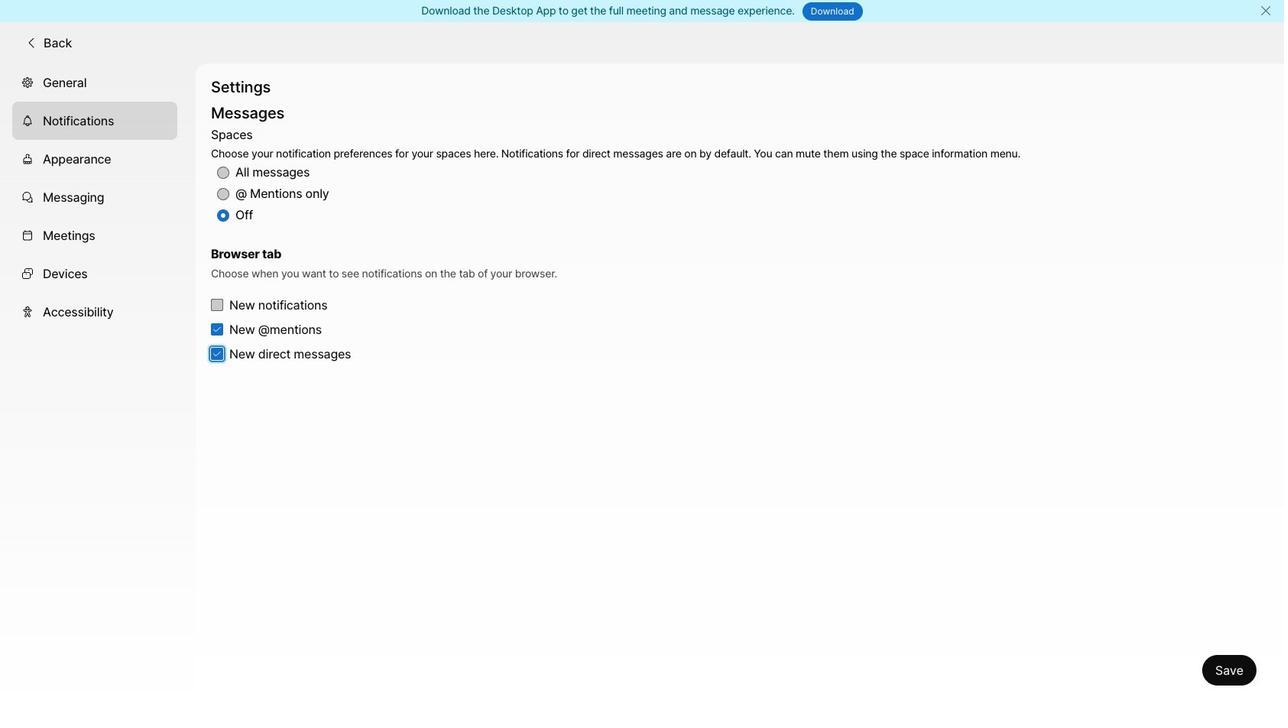 Task type: vqa. For each thing, say whether or not it's contained in the screenshot.
wrapper image for DEVICES tab
no



Task type: describe. For each thing, give the bounding box(es) containing it.
meetings tab
[[12, 216, 177, 254]]

devices tab
[[12, 254, 177, 292]]

accessibility tab
[[12, 292, 177, 331]]

@ Mentions only radio
[[217, 188, 229, 200]]

messaging tab
[[12, 178, 177, 216]]



Task type: locate. For each thing, give the bounding box(es) containing it.
All messages radio
[[217, 167, 229, 179]]

general tab
[[12, 63, 177, 101]]

cancel_16 image
[[1260, 5, 1272, 17]]

notifications tab
[[12, 101, 177, 140]]

settings navigation
[[0, 63, 196, 710]]

appearance tab
[[12, 140, 177, 178]]

option group
[[211, 124, 1021, 226]]

Off radio
[[217, 209, 229, 222]]



